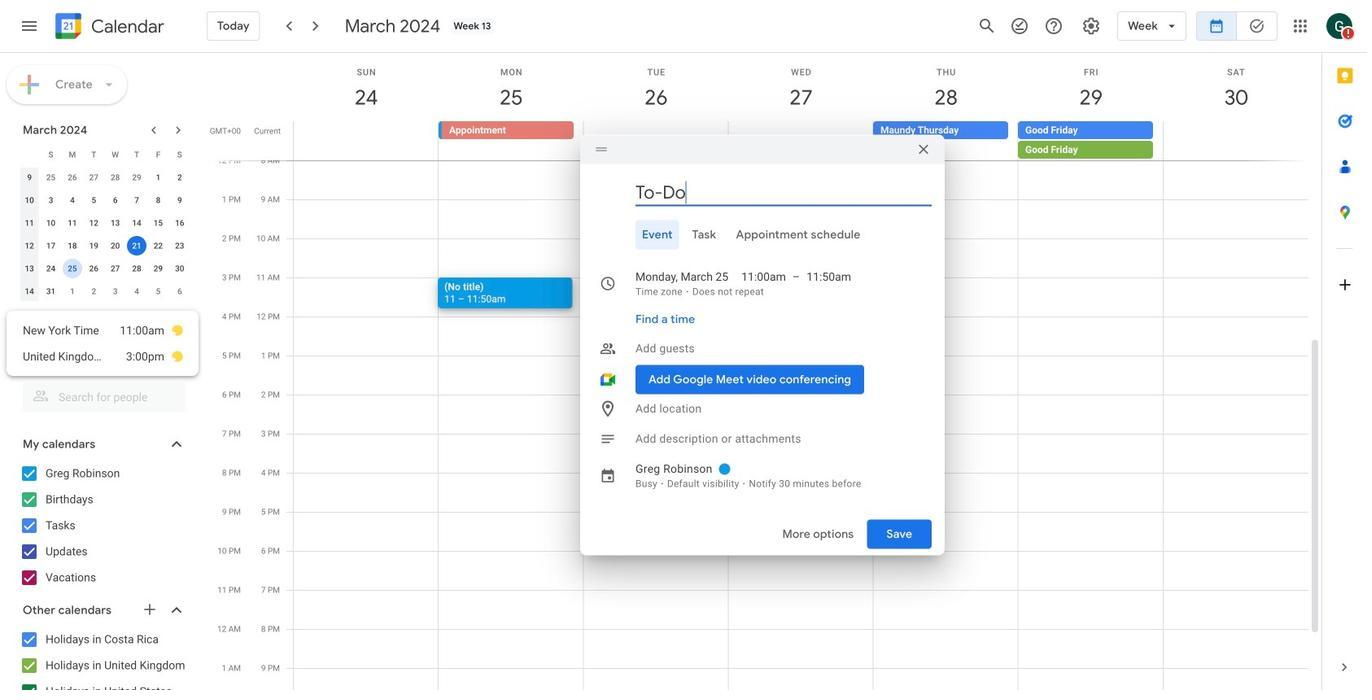 Task type: describe. For each thing, give the bounding box(es) containing it.
26 element
[[84, 259, 104, 278]]

february 26 element
[[63, 168, 82, 187]]

9 element
[[170, 190, 189, 210]]

23 element
[[170, 236, 189, 256]]

april 1 element
[[63, 282, 82, 301]]

4 element
[[63, 190, 82, 210]]

2 element
[[170, 168, 189, 187]]

2 list item from the top
[[23, 343, 184, 370]]

february 29 element
[[127, 168, 147, 187]]

5 element
[[84, 190, 104, 210]]

Search for people text field
[[33, 383, 176, 412]]

row up april 3 element
[[19, 257, 190, 280]]

row up february 28 element
[[19, 143, 190, 166]]

11 element
[[63, 213, 82, 233]]

17 element
[[41, 236, 61, 256]]

other calendars list
[[3, 627, 202, 690]]

10 element
[[41, 213, 61, 233]]

april 3 element
[[106, 282, 125, 301]]

1 horizontal spatial tab list
[[1323, 53, 1367, 645]]

18 element
[[63, 236, 82, 256]]

heading inside calendar element
[[88, 17, 164, 36]]

february 27 element
[[84, 168, 104, 187]]

15 element
[[148, 213, 168, 233]]

21, today element
[[127, 236, 147, 256]]

column header inside march 2024 grid
[[19, 143, 40, 166]]

6 element
[[106, 190, 125, 210]]

0 horizontal spatial tab list
[[593, 220, 932, 249]]

april 2 element
[[84, 282, 104, 301]]

27 element
[[106, 259, 125, 278]]

16 element
[[170, 213, 189, 233]]

Add title text field
[[636, 180, 932, 205]]

row up add title text box
[[286, 121, 1322, 160]]

13 element
[[106, 213, 125, 233]]

3 element
[[41, 190, 61, 210]]



Task type: locate. For each thing, give the bounding box(es) containing it.
7 element
[[127, 190, 147, 210]]

28 element
[[127, 259, 147, 278]]

14 element
[[127, 213, 147, 233]]

row down 27 element
[[19, 280, 190, 303]]

row down 12 element
[[19, 234, 190, 257]]

cell
[[294, 121, 439, 160], [584, 121, 728, 160], [728, 121, 873, 160], [1018, 121, 1163, 160], [1163, 121, 1308, 160], [126, 234, 148, 257], [62, 257, 83, 280]]

8 element
[[148, 190, 168, 210]]

column header
[[19, 143, 40, 166]]

add other calendars image
[[142, 601, 158, 618]]

to element
[[793, 269, 800, 285]]

tab list
[[1323, 53, 1367, 645], [593, 220, 932, 249]]

1 element
[[148, 168, 168, 187]]

list item
[[23, 317, 184, 343], [23, 343, 184, 370]]

20 element
[[106, 236, 125, 256]]

february 28 element
[[106, 168, 125, 187]]

list item up search for people text box
[[23, 343, 184, 370]]

my calendars list
[[3, 461, 202, 591]]

main drawer image
[[20, 16, 39, 36]]

list
[[7, 311, 199, 376]]

19 element
[[84, 236, 104, 256]]

31 element
[[41, 282, 61, 301]]

heading
[[88, 17, 164, 36]]

april 6 element
[[170, 282, 189, 301]]

25 element
[[63, 259, 82, 278]]

settings menu image
[[1082, 16, 1101, 36]]

None search field
[[0, 376, 202, 412]]

row down 6 element
[[19, 212, 190, 234]]

february 25 element
[[41, 168, 61, 187]]

1 list item from the top
[[23, 317, 184, 343]]

24 element
[[41, 259, 61, 278]]

12 element
[[84, 213, 104, 233]]

row group
[[19, 166, 190, 303]]

row up 6 element
[[19, 166, 190, 189]]

row up 13 element
[[19, 189, 190, 212]]

row
[[286, 121, 1322, 160], [19, 143, 190, 166], [19, 166, 190, 189], [19, 189, 190, 212], [19, 212, 190, 234], [19, 234, 190, 257], [19, 257, 190, 280], [19, 280, 190, 303]]

april 4 element
[[127, 282, 147, 301]]

grid
[[208, 53, 1322, 690]]

march 2024 grid
[[15, 143, 190, 303]]

calendar element
[[52, 10, 164, 46]]

list item down april 2 element
[[23, 317, 184, 343]]

30 element
[[170, 259, 189, 278]]

april 5 element
[[148, 282, 168, 301]]

row group inside march 2024 grid
[[19, 166, 190, 303]]

22 element
[[148, 236, 168, 256]]

29 element
[[148, 259, 168, 278]]



Task type: vqa. For each thing, say whether or not it's contained in the screenshot.
list item
yes



